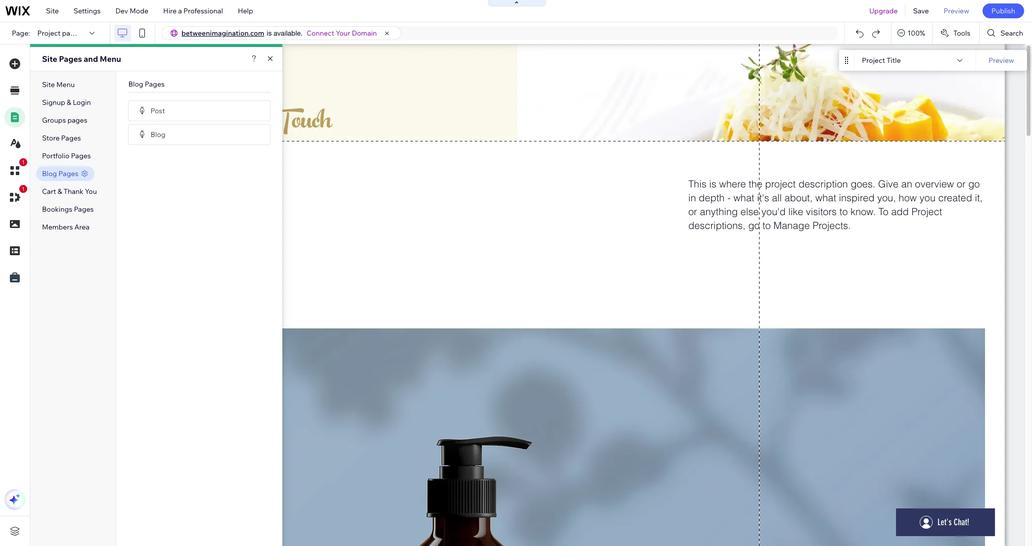 Task type: locate. For each thing, give the bounding box(es) containing it.
0 vertical spatial pages
[[62, 29, 82, 38]]

1 vertical spatial project
[[862, 56, 885, 65]]

1 for first the 1 button from the bottom of the page
[[22, 186, 25, 192]]

0 vertical spatial site
[[46, 6, 59, 15]]

a
[[178, 6, 182, 15]]

and
[[84, 54, 98, 64]]

0 vertical spatial preview
[[944, 6, 969, 15]]

members area
[[42, 223, 90, 231]]

0 horizontal spatial project
[[37, 29, 61, 38]]

project
[[37, 29, 61, 38], [862, 56, 885, 65]]

0 vertical spatial menu
[[100, 54, 121, 64]]

portfolio pages
[[42, 151, 91, 160]]

you
[[85, 187, 97, 196]]

1 vertical spatial preview
[[989, 56, 1014, 65]]

bookings pages
[[42, 205, 94, 214]]

1 1 from the top
[[22, 159, 25, 165]]

pages for project pages
[[62, 29, 82, 38]]

available.
[[274, 29, 303, 37]]

1 vertical spatial pages
[[67, 116, 87, 125]]

pages up area at the left top of the page
[[74, 205, 94, 214]]

1 vertical spatial &
[[58, 187, 62, 196]]

pages
[[62, 29, 82, 38], [67, 116, 87, 125]]

1 left portfolio
[[22, 159, 25, 165]]

preview button down search button on the right top of the page
[[982, 54, 1021, 66]]

blog pages up post
[[128, 80, 165, 89]]

thank
[[64, 187, 83, 196]]

1 vertical spatial blog
[[151, 130, 166, 139]]

members
[[42, 223, 73, 231]]

preview
[[944, 6, 969, 15], [989, 56, 1014, 65]]

0 horizontal spatial menu
[[56, 80, 75, 89]]

1 left cart
[[22, 186, 25, 192]]

blog pages
[[128, 80, 165, 89], [42, 169, 78, 178]]

pages for groups pages
[[67, 116, 87, 125]]

pages right portfolio
[[71, 151, 91, 160]]

site menu
[[42, 80, 75, 89]]

professional
[[184, 6, 223, 15]]

tools button
[[933, 22, 979, 44]]

help
[[238, 6, 253, 15]]

1 vertical spatial site
[[42, 54, 57, 64]]

1 vertical spatial blog pages
[[42, 169, 78, 178]]

tools
[[954, 29, 971, 38]]

1 horizontal spatial project
[[862, 56, 885, 65]]

cart & thank you
[[42, 187, 97, 196]]

signup & login
[[42, 98, 91, 107]]

0 vertical spatial blog pages
[[128, 80, 165, 89]]

preview button up tools button
[[936, 0, 977, 22]]

title
[[887, 56, 901, 65]]

1 button left cart
[[4, 185, 27, 208]]

1 1 button from the top
[[4, 158, 27, 181]]

2 vertical spatial blog
[[42, 169, 57, 178]]

pages left "and"
[[59, 54, 82, 64]]

pages
[[59, 54, 82, 64], [145, 80, 165, 89], [61, 134, 81, 142], [71, 151, 91, 160], [59, 169, 78, 178], [74, 205, 94, 214]]

blog pages down portfolio
[[42, 169, 78, 178]]

pages down settings
[[62, 29, 82, 38]]

0 horizontal spatial blog
[[42, 169, 57, 178]]

0 vertical spatial 1
[[22, 159, 25, 165]]

settings
[[74, 6, 101, 15]]

mode
[[130, 6, 148, 15]]

project pages
[[37, 29, 82, 38]]

1 vertical spatial menu
[[56, 80, 75, 89]]

is
[[267, 29, 272, 37]]

blog
[[128, 80, 143, 89], [151, 130, 166, 139], [42, 169, 57, 178]]

0 vertical spatial project
[[37, 29, 61, 38]]

menu right "and"
[[100, 54, 121, 64]]

1 horizontal spatial &
[[67, 98, 71, 107]]

2 vertical spatial site
[[42, 80, 55, 89]]

0 horizontal spatial &
[[58, 187, 62, 196]]

& right cart
[[58, 187, 62, 196]]

project left title
[[862, 56, 885, 65]]

1
[[22, 159, 25, 165], [22, 186, 25, 192]]

area
[[74, 223, 90, 231]]

1 button
[[4, 158, 27, 181], [4, 185, 27, 208]]

& left login
[[67, 98, 71, 107]]

project for project title
[[862, 56, 885, 65]]

100%
[[908, 29, 925, 38]]

1 button left portfolio
[[4, 158, 27, 181]]

site up site menu
[[42, 54, 57, 64]]

0 vertical spatial blog
[[128, 80, 143, 89]]

1 horizontal spatial preview
[[989, 56, 1014, 65]]

0 vertical spatial 1 button
[[4, 158, 27, 181]]

preview up tools button
[[944, 6, 969, 15]]

1 horizontal spatial menu
[[100, 54, 121, 64]]

preview down search button on the right top of the page
[[989, 56, 1014, 65]]

pages down login
[[67, 116, 87, 125]]

1 vertical spatial preview button
[[982, 54, 1021, 66]]

menu up signup & login
[[56, 80, 75, 89]]

connect
[[307, 29, 334, 38]]

preview for rightmost the preview button
[[989, 56, 1014, 65]]

preview button
[[936, 0, 977, 22], [982, 54, 1021, 66]]

site
[[46, 6, 59, 15], [42, 54, 57, 64], [42, 80, 55, 89]]

store pages
[[42, 134, 81, 142]]

login
[[73, 98, 91, 107]]

&
[[67, 98, 71, 107], [58, 187, 62, 196]]

2 1 from the top
[[22, 186, 25, 192]]

pages up post
[[145, 80, 165, 89]]

site up signup
[[42, 80, 55, 89]]

dev
[[115, 6, 128, 15]]

0 vertical spatial &
[[67, 98, 71, 107]]

1 vertical spatial 1 button
[[4, 185, 27, 208]]

site up project pages
[[46, 6, 59, 15]]

1 horizontal spatial blog pages
[[128, 80, 165, 89]]

bookings
[[42, 205, 72, 214]]

0 horizontal spatial preview
[[944, 6, 969, 15]]

menu
[[100, 54, 121, 64], [56, 80, 75, 89]]

project up site pages and menu
[[37, 29, 61, 38]]

1 vertical spatial 1
[[22, 186, 25, 192]]

0 horizontal spatial preview button
[[936, 0, 977, 22]]

0 horizontal spatial blog pages
[[42, 169, 78, 178]]



Task type: describe. For each thing, give the bounding box(es) containing it.
save
[[913, 6, 929, 15]]

dev mode
[[115, 6, 148, 15]]

preview for topmost the preview button
[[944, 6, 969, 15]]

save button
[[906, 0, 936, 22]]

project for project pages
[[37, 29, 61, 38]]

portfolio
[[42, 151, 69, 160]]

1 horizontal spatial blog
[[128, 80, 143, 89]]

hire a professional
[[163, 6, 223, 15]]

site pages and menu
[[42, 54, 121, 64]]

1 for second the 1 button from the bottom
[[22, 159, 25, 165]]

site for site menu
[[42, 80, 55, 89]]

site for site pages and menu
[[42, 54, 57, 64]]

signup
[[42, 98, 65, 107]]

search
[[1001, 29, 1023, 38]]

1 horizontal spatial preview button
[[982, 54, 1021, 66]]

2 1 button from the top
[[4, 185, 27, 208]]

pages up "cart & thank you"
[[59, 169, 78, 178]]

100% button
[[892, 22, 932, 44]]

betweenimagination.com
[[182, 29, 264, 38]]

0 vertical spatial preview button
[[936, 0, 977, 22]]

cart
[[42, 187, 56, 196]]

your
[[336, 29, 350, 38]]

upgrade
[[869, 6, 898, 15]]

post
[[151, 106, 165, 115]]

pages up 'portfolio pages'
[[61, 134, 81, 142]]

is available. connect your domain
[[267, 29, 377, 38]]

groups
[[42, 116, 66, 125]]

hire
[[163, 6, 177, 15]]

project title
[[862, 56, 901, 65]]

publish button
[[983, 3, 1024, 18]]

store
[[42, 134, 60, 142]]

2 horizontal spatial blog
[[151, 130, 166, 139]]

site for site
[[46, 6, 59, 15]]

& for signup
[[67, 98, 71, 107]]

groups pages
[[42, 116, 87, 125]]

& for cart
[[58, 187, 62, 196]]

domain
[[352, 29, 377, 38]]

search button
[[980, 22, 1032, 44]]

publish
[[992, 6, 1015, 15]]



Task type: vqa. For each thing, say whether or not it's contained in the screenshot.
the rightmost Blog
yes



